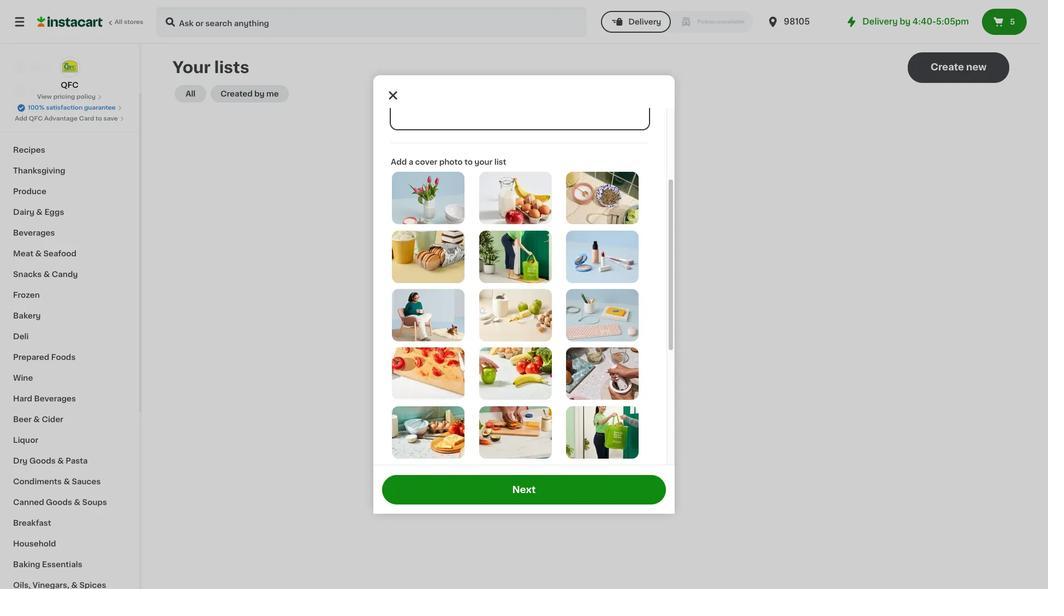 Task type: vqa. For each thing, say whether or not it's contained in the screenshot.
'Dry Goods & Pasta' link
yes



Task type: describe. For each thing, give the bounding box(es) containing it.
all for all stores
[[115, 19, 122, 25]]

yet
[[602, 227, 618, 235]]

condiments & sauces
[[13, 478, 101, 486]]

dry
[[13, 458, 27, 465]]

a for create
[[597, 263, 603, 271]]

a table with people sitting around it with a bowl of potato chips, doritos, and cheetos. image
[[479, 465, 552, 518]]

you
[[545, 239, 559, 246]]

a person with white painted nails grinding some spices with a mortar and pestle. image
[[567, 348, 639, 400]]

create a list link
[[563, 261, 620, 273]]

98105
[[784, 17, 810, 26]]

baking essentials link
[[7, 555, 133, 576]]

here.
[[639, 239, 658, 246]]

dry goods & pasta
[[13, 458, 88, 465]]

household link
[[7, 534, 133, 555]]

& for meat
[[35, 250, 42, 258]]

again
[[55, 86, 77, 93]]

stores
[[124, 19, 143, 25]]

100% satisfaction guarantee
[[28, 105, 116, 111]]

pricing
[[53, 94, 75, 100]]

beverages inside hard beverages link
[[34, 395, 76, 403]]

snacks & candy link
[[7, 264, 133, 285]]

breakfast
[[13, 520, 51, 528]]

hard
[[13, 395, 32, 403]]

a jar of flour, a stick of sliced butter, 3 granny smith apples, a carton of 7 eggs. image
[[479, 289, 552, 342]]

bakery
[[13, 312, 41, 320]]

view pricing policy
[[37, 94, 96, 100]]

baking
[[13, 561, 40, 569]]

foods
[[51, 354, 76, 362]]

cover
[[415, 158, 438, 166]]

0 horizontal spatial qfc
[[29, 116, 43, 122]]

by for created
[[255, 90, 265, 98]]

add qfc advantage card to save link
[[15, 115, 124, 123]]

goods for dry
[[29, 458, 56, 465]]

wine
[[13, 375, 33, 382]]

household
[[13, 541, 56, 548]]

thanksgiving
[[13, 167, 65, 175]]

soups
[[82, 499, 107, 507]]

buy
[[31, 86, 46, 93]]

0 vertical spatial qfc
[[61, 81, 79, 89]]

& for condiments
[[64, 478, 70, 486]]

view pricing policy link
[[37, 93, 102, 102]]

saved
[[614, 239, 637, 246]]

condiments & sauces link
[[7, 472, 133, 493]]

lists link
[[7, 100, 133, 122]]

recipes link
[[7, 140, 133, 161]]

instacart logo image
[[37, 15, 103, 28]]

condiments
[[13, 478, 62, 486]]

save
[[104, 116, 118, 122]]

98105 button
[[767, 7, 832, 37]]

create for create a list
[[563, 263, 595, 271]]

next button
[[382, 475, 666, 505]]

pressed powder, foundation, lip stick, and makeup brushes. image
[[567, 231, 639, 283]]

shop link
[[7, 57, 133, 79]]

all for all
[[186, 90, 196, 98]]

shop
[[31, 64, 51, 72]]

prepared foods link
[[7, 347, 133, 368]]

prepared foods
[[13, 354, 76, 362]]

delivery by 4:40-5:05pm link
[[845, 15, 969, 28]]

sauces
[[72, 478, 101, 486]]

essentials
[[42, 561, 82, 569]]

a person preparing a sandwich on a cutting board, a bunch of carrots, a sliced avocado, a jar of mayonnaise, and a plate of potato chips. image
[[479, 407, 552, 459]]

deli
[[13, 333, 29, 341]]

delivery button
[[601, 11, 671, 33]]

& for beer
[[34, 416, 40, 424]]

beer & cider link
[[7, 410, 133, 430]]

goods for canned
[[46, 499, 72, 507]]

canned
[[13, 499, 44, 507]]

a bar of chocolate cut in half, a yellow pint of white ice cream, a green pint of white ice cream, an open pack of cookies, and a stack of ice cream sandwiches. image
[[392, 231, 465, 283]]

canned goods & soups link
[[7, 493, 133, 513]]

policy
[[76, 94, 96, 100]]

frozen link
[[7, 285, 133, 306]]

a bulb of garlic, a bowl of salt, a bowl of pepper, a bowl of cut celery. image
[[567, 172, 639, 225]]

add for add qfc advantage card to save
[[15, 116, 27, 122]]

beverages inside beverages link
[[13, 229, 55, 237]]

add qfc advantage card to save
[[15, 116, 118, 122]]

candy
[[52, 271, 78, 279]]

create new
[[931, 63, 987, 72]]

frozen
[[13, 292, 40, 299]]

create for create new
[[931, 63, 965, 72]]

create new button
[[908, 52, 1010, 83]]

create a list
[[563, 263, 620, 271]]

meat & seafood
[[13, 250, 76, 258]]

deli link
[[7, 327, 133, 347]]

your lists
[[173, 60, 249, 75]]



Task type: locate. For each thing, give the bounding box(es) containing it.
qfc logo image
[[59, 57, 80, 78]]

add for add a cover photo to your list
[[391, 158, 407, 166]]

to for your
[[465, 158, 473, 166]]

a table wtih assorted snacks and drinks. image
[[567, 465, 639, 518]]

photo
[[439, 158, 463, 166]]

None search field
[[156, 7, 587, 37]]

0 vertical spatial list
[[495, 158, 507, 166]]

5
[[1010, 18, 1016, 26]]

next
[[513, 486, 536, 495]]

1 horizontal spatial delivery
[[863, 17, 898, 26]]

eggs
[[44, 209, 64, 216]]

view
[[37, 94, 52, 100]]

all inside all button
[[186, 90, 196, 98]]

by left me
[[255, 90, 265, 98]]

list down be
[[605, 263, 620, 271]]

hard beverages
[[13, 395, 76, 403]]

1 horizontal spatial to
[[465, 158, 473, 166]]

a wooden cutting board and knife, and a few sliced tomatoes and two whole tomatoes. image
[[392, 348, 465, 400]]

new
[[967, 63, 987, 72]]

&
[[36, 209, 43, 216], [35, 250, 42, 258], [44, 271, 50, 279], [34, 416, 40, 424], [57, 458, 64, 465], [64, 478, 70, 486], [74, 499, 80, 507]]

0 vertical spatial beverages
[[13, 229, 55, 237]]

lists left you
[[525, 239, 543, 246]]

lists up will
[[580, 227, 600, 235]]

0 horizontal spatial delivery
[[629, 18, 662, 26]]

add left cover
[[391, 158, 407, 166]]

1 vertical spatial all
[[186, 90, 196, 98]]

lists inside no lists yet lists you create will be saved here.
[[525, 239, 543, 246]]

100% satisfaction guarantee button
[[17, 102, 122, 113]]

all button
[[175, 85, 206, 103]]

1 horizontal spatial by
[[900, 17, 911, 26]]

delivery for delivery
[[629, 18, 662, 26]]

dairy & eggs link
[[7, 202, 133, 223]]

liquor
[[13, 437, 38, 445]]

will
[[588, 239, 600, 246]]

& left candy
[[44, 271, 50, 279]]

produce
[[13, 188, 46, 196]]

add up recipes
[[15, 116, 27, 122]]

5 button
[[983, 9, 1027, 35]]

qfc up view pricing policy link
[[61, 81, 79, 89]]

all inside all stores link
[[115, 19, 122, 25]]

a small bottle of milk, a bowl and a whisk, a carton of 6 eggs, a bunch of tomatoes on the vine, sliced cheese, a head of lettuce, and a loaf of bread. image
[[392, 407, 465, 459]]

0 horizontal spatial a
[[409, 158, 414, 166]]

by
[[900, 17, 911, 26], [255, 90, 265, 98]]

1 vertical spatial qfc
[[29, 116, 43, 122]]

an shopper setting a bag of groceries down at someone's door. image
[[479, 231, 552, 283]]

list inside "dialog"
[[495, 158, 507, 166]]

beer
[[13, 416, 32, 424]]

& left pasta
[[57, 458, 64, 465]]

be
[[602, 239, 612, 246]]

a small white vase of pink tulips, a stack of 3 white bowls, and a rolled napkin. image
[[392, 172, 465, 225]]

0 vertical spatial lists
[[31, 108, 49, 115]]

produce link
[[7, 181, 133, 202]]

1 vertical spatial lists
[[525, 239, 543, 246]]

to left your
[[465, 158, 473, 166]]

delivery inside button
[[629, 18, 662, 26]]

0 vertical spatial to
[[96, 116, 102, 122]]

& left the eggs
[[36, 209, 43, 216]]

satisfaction
[[46, 105, 83, 111]]

a table with people sitting around it with nachos and cheese, guacamole, and mixed chips. image
[[392, 465, 465, 518]]

add
[[15, 116, 27, 122], [391, 158, 407, 166]]

it
[[48, 86, 53, 93]]

snacks
[[13, 271, 42, 279]]

0 horizontal spatial lists
[[31, 108, 49, 115]]

to for save
[[96, 116, 102, 122]]

qfc down 100%
[[29, 116, 43, 122]]

add inside list_add_items "dialog"
[[391, 158, 407, 166]]

a for add
[[409, 158, 414, 166]]

your
[[173, 60, 211, 75]]

create left new
[[931, 63, 965, 72]]

beverages down the dairy & eggs
[[13, 229, 55, 237]]

a left cover
[[409, 158, 414, 166]]

1 vertical spatial add
[[391, 158, 407, 166]]

0 vertical spatial all
[[115, 19, 122, 25]]

meat & seafood link
[[7, 244, 133, 264]]

lists for your
[[214, 60, 249, 75]]

goods up condiments
[[29, 458, 56, 465]]

a person touching an apple, a banana, a bunch of tomatoes, and an assortment of other vegetables on a counter. image
[[479, 348, 552, 400]]

delivery for delivery by 4:40-5:05pm
[[863, 17, 898, 26]]

all stores link
[[37, 7, 144, 37]]

0 vertical spatial a
[[409, 158, 414, 166]]

0 horizontal spatial create
[[563, 263, 595, 271]]

lists for no
[[580, 227, 600, 235]]

qfc link
[[59, 57, 80, 91]]

dairy & eggs
[[13, 209, 64, 216]]

your
[[475, 158, 493, 166]]

1 vertical spatial to
[[465, 158, 473, 166]]

me
[[267, 90, 279, 98]]

beverages link
[[7, 223, 133, 244]]

canned goods & soups
[[13, 499, 107, 507]]

cider
[[42, 416, 63, 424]]

0 vertical spatial add
[[15, 116, 27, 122]]

a woman handing over a grocery bag to a customer through their front door. image
[[567, 407, 639, 459]]

4:40-
[[913, 17, 937, 26]]

all left stores
[[115, 19, 122, 25]]

no
[[564, 227, 578, 235]]

1 vertical spatial list
[[605, 263, 620, 271]]

all stores
[[115, 19, 143, 25]]

hard beverages link
[[7, 389, 133, 410]]

1 horizontal spatial create
[[931, 63, 965, 72]]

1 horizontal spatial lists
[[525, 239, 543, 246]]

service type group
[[601, 11, 754, 33]]

a inside "dialog"
[[409, 158, 414, 166]]

liquor link
[[7, 430, 133, 451]]

1 vertical spatial goods
[[46, 499, 72, 507]]

beverages
[[13, 229, 55, 237], [34, 395, 76, 403]]

1 horizontal spatial a
[[597, 263, 603, 271]]

0 vertical spatial goods
[[29, 458, 56, 465]]

meat
[[13, 250, 33, 258]]

thanksgiving link
[[7, 161, 133, 181]]

1 horizontal spatial add
[[391, 158, 407, 166]]

lists inside lists link
[[31, 108, 49, 115]]

prepared
[[13, 354, 49, 362]]

0 horizontal spatial lists
[[214, 60, 249, 75]]

1 horizontal spatial all
[[186, 90, 196, 98]]

created
[[221, 90, 253, 98]]

baking essentials
[[13, 561, 82, 569]]

list_add_items dialog
[[374, 0, 675, 590]]

1 vertical spatial lists
[[580, 227, 600, 235]]

by left 4:40-
[[900, 17, 911, 26]]

created by me button
[[211, 85, 289, 103]]

lists down view
[[31, 108, 49, 115]]

0 horizontal spatial add
[[15, 116, 27, 122]]

add a cover photo to your list
[[391, 158, 507, 166]]

create
[[561, 239, 586, 246]]

& for dairy
[[36, 209, 43, 216]]

an apple, a small pitcher of milk, a banana, and a carton of 6 eggs. image
[[479, 172, 552, 225]]

list right your
[[495, 158, 507, 166]]

to down guarantee
[[96, 116, 102, 122]]

all
[[115, 19, 122, 25], [186, 90, 196, 98]]

5:05pm
[[937, 17, 969, 26]]

1 horizontal spatial qfc
[[61, 81, 79, 89]]

pasta
[[66, 458, 88, 465]]

delivery
[[863, 17, 898, 26], [629, 18, 662, 26]]

create inside button
[[931, 63, 965, 72]]

0 horizontal spatial list
[[495, 158, 507, 166]]

1 horizontal spatial list
[[605, 263, 620, 271]]

snacks & candy
[[13, 271, 78, 279]]

100%
[[28, 105, 44, 111]]

recipes
[[13, 146, 45, 154]]

dry goods & pasta link
[[7, 451, 133, 472]]

buy it again link
[[7, 79, 133, 100]]

to inside list_add_items "dialog"
[[465, 158, 473, 166]]

guarantee
[[84, 105, 116, 111]]

1 vertical spatial a
[[597, 263, 603, 271]]

1 vertical spatial by
[[255, 90, 265, 98]]

delivery by 4:40-5:05pm
[[863, 17, 969, 26]]

& right meat
[[35, 250, 42, 258]]

goods inside 'link'
[[46, 499, 72, 507]]

0 vertical spatial create
[[931, 63, 965, 72]]

advantage
[[44, 116, 78, 122]]

& for snacks
[[44, 271, 50, 279]]

0 horizontal spatial all
[[115, 19, 122, 25]]

breakfast link
[[7, 513, 133, 534]]

create
[[931, 63, 965, 72], [563, 263, 595, 271]]

qfc
[[61, 81, 79, 89], [29, 116, 43, 122]]

1 vertical spatial create
[[563, 263, 595, 271]]

0 vertical spatial lists
[[214, 60, 249, 75]]

1 horizontal spatial lists
[[580, 227, 600, 235]]

& left sauces at the bottom of page
[[64, 478, 70, 486]]

by inside button
[[255, 90, 265, 98]]

& left soups
[[74, 499, 80, 507]]

bakery link
[[7, 306, 133, 327]]

0 horizontal spatial to
[[96, 116, 102, 122]]

goods
[[29, 458, 56, 465], [46, 499, 72, 507]]

1 vertical spatial beverages
[[34, 395, 76, 403]]

0 horizontal spatial by
[[255, 90, 265, 98]]

add inside add qfc advantage card to save link
[[15, 116, 27, 122]]

0 vertical spatial by
[[900, 17, 911, 26]]

wine link
[[7, 368, 133, 389]]

created by me
[[221, 90, 279, 98]]

goods down condiments & sauces
[[46, 499, 72, 507]]

by for delivery
[[900, 17, 911, 26]]

lists inside no lists yet lists you create will be saved here.
[[580, 227, 600, 235]]

beverages up cider
[[34, 395, 76, 403]]

all down your
[[186, 90, 196, 98]]

no lists yet lists you create will be saved here.
[[525, 227, 658, 246]]

& right beer
[[34, 416, 40, 424]]

a down will
[[597, 263, 603, 271]]

dairy
[[13, 209, 34, 216]]

create down create
[[563, 263, 595, 271]]

a keyboard, mouse, notebook, cup of pencils, wire cable. image
[[567, 289, 639, 342]]

lists up "created" on the top of page
[[214, 60, 249, 75]]

& inside 'link'
[[74, 499, 80, 507]]

beer & cider
[[13, 416, 63, 424]]

buy it again
[[31, 86, 77, 93]]

a woman sitting on a chair wearing headphones holding a drink in her hand with a small brown dog on the floor by her side. image
[[392, 289, 465, 342]]



